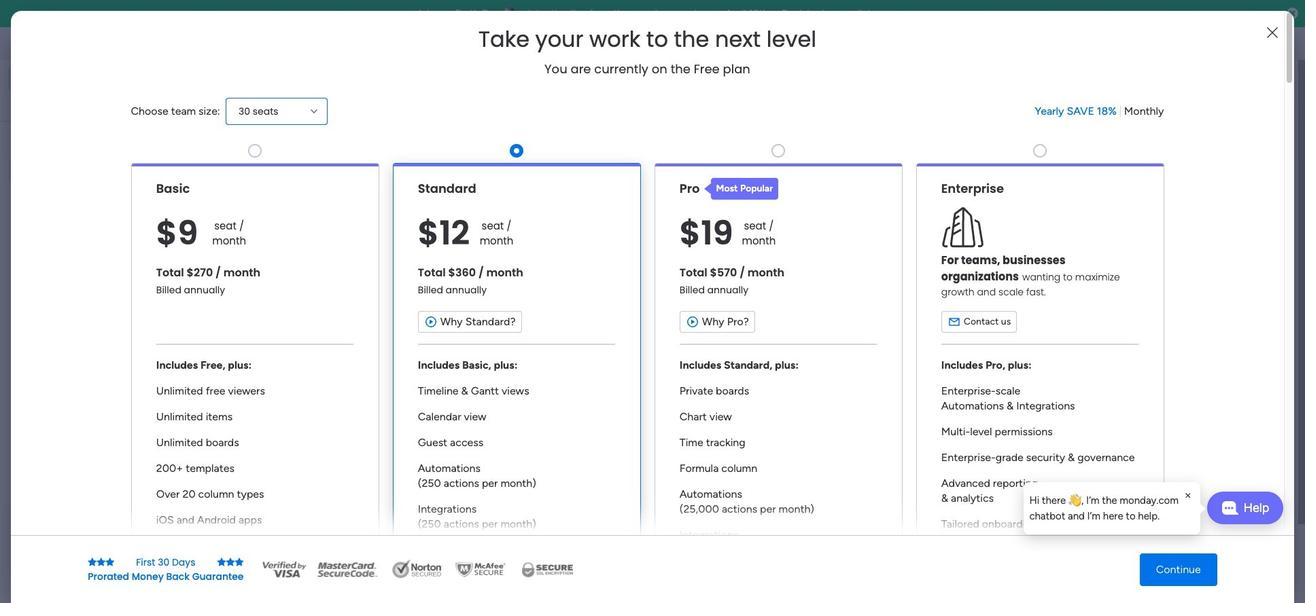 Task type: locate. For each thing, give the bounding box(es) containing it.
component image
[[455, 297, 467, 309]]

heading
[[479, 27, 817, 52]]

section head
[[704, 178, 779, 200]]

remove from favorites image
[[409, 276, 423, 289]]

mcafee secure image
[[453, 560, 508, 581]]

star image
[[88, 558, 97, 568], [97, 558, 106, 568], [106, 558, 114, 568]]

close my workspaces image
[[251, 538, 267, 554]]

dialog
[[1025, 483, 1201, 535]]

0 vertical spatial option
[[8, 68, 165, 90]]

pro tier selected option
[[655, 163, 903, 604]]

list box
[[0, 186, 173, 419]]

2 star image from the left
[[226, 558, 235, 568]]

1 star image from the left
[[217, 558, 226, 568]]

mastercard secure code image
[[313, 560, 381, 581]]

2 star image from the left
[[97, 558, 106, 568]]

close recently visited image
[[251, 138, 267, 154]]

help center element
[[1041, 417, 1245, 472]]

public board image
[[455, 275, 470, 290]]

section head inside 'pro tier selected' option
[[704, 178, 779, 200]]

star image
[[217, 558, 226, 568], [226, 558, 235, 568], [235, 558, 244, 568]]

option
[[8, 68, 165, 90], [8, 91, 165, 113], [0, 188, 173, 191]]

tier options list box
[[131, 139, 1165, 604]]



Task type: describe. For each thing, give the bounding box(es) containing it.
basic tier selected option
[[131, 163, 379, 604]]

templates image image
[[1053, 130, 1232, 224]]

1 element
[[388, 351, 404, 367]]

norton secured image
[[387, 560, 448, 581]]

ssl encrypted image
[[513, 560, 581, 581]]

standard tier selected option
[[393, 163, 641, 604]]

3 star image from the left
[[235, 558, 244, 568]]

3 star image from the left
[[106, 558, 114, 568]]

billing cycle selection group
[[1036, 104, 1165, 119]]

close update feed (inbox) image
[[251, 351, 267, 367]]

1 star image from the left
[[88, 558, 97, 568]]

verified by visa image
[[260, 560, 308, 581]]

quick search results list box
[[251, 154, 1008, 335]]

jacob simon image
[[1268, 33, 1290, 54]]

chat bot icon image
[[1222, 502, 1239, 516]]

2 vertical spatial option
[[0, 188, 173, 191]]

workspace image
[[273, 578, 306, 604]]

enterprise tier selected option
[[917, 163, 1165, 604]]

1 vertical spatial option
[[8, 91, 165, 113]]



Task type: vqa. For each thing, say whether or not it's contained in the screenshot.
This
no



